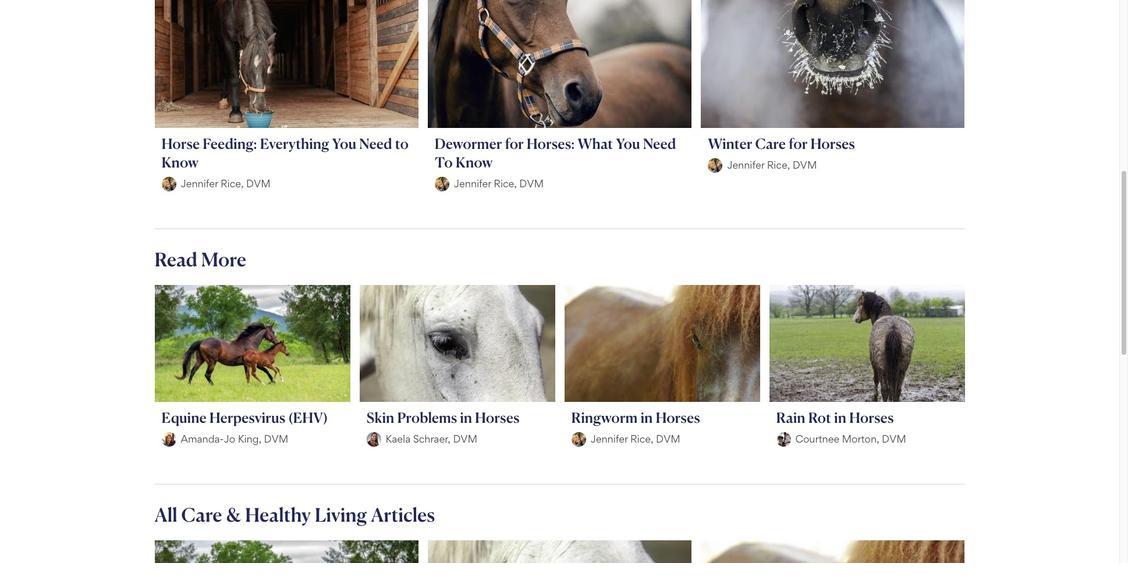 Task type: locate. For each thing, give the bounding box(es) containing it.
equine
[[162, 409, 206, 427]]

0 horizontal spatial for
[[505, 135, 524, 152]]

by image
[[435, 177, 449, 191], [162, 432, 176, 447]]

dvm for winter
[[793, 159, 817, 171]]

horse feeding: everything you need to know
[[162, 135, 409, 171]]

you right what
[[616, 135, 640, 152]]

living
[[315, 503, 367, 527]]

1 horizontal spatial for
[[789, 135, 808, 152]]

&
[[226, 503, 241, 527]]

1 vertical spatial by image
[[162, 432, 176, 447]]

rice, down winter care for horses
[[767, 159, 790, 171]]

2 horizontal spatial in
[[834, 409, 846, 427]]

by image down winter
[[708, 158, 722, 173]]

1 horizontal spatial in
[[641, 409, 653, 427]]

care left &
[[181, 503, 222, 527]]

jennifer rice, dvm down dewormer
[[454, 178, 544, 190]]

herpesvirus
[[209, 409, 285, 427]]

know down 'horse' at the left of page
[[162, 153, 199, 171]]

rain rot in horses
[[776, 409, 894, 427]]

dvm right "morton,"
[[882, 433, 906, 445]]

by image down rain
[[776, 432, 791, 447]]

rice, down ringworm in horses
[[630, 433, 653, 445]]

in right ringworm
[[641, 409, 653, 427]]

you
[[332, 135, 356, 152], [616, 135, 640, 152]]

2 for from the left
[[789, 135, 808, 152]]

jennifer rice, dvm down feeding:
[[181, 178, 271, 190]]

1 for from the left
[[505, 135, 524, 152]]

know down dewormer
[[456, 153, 493, 171]]

0 vertical spatial by image
[[435, 177, 449, 191]]

dvm down winter care for horses
[[793, 159, 817, 171]]

more
[[201, 248, 246, 271]]

jennifer rice, dvm down ringworm in horses
[[591, 433, 680, 445]]

read more
[[155, 248, 246, 271]]

dvm down horse feeding: everything you need to know
[[246, 178, 271, 190]]

what
[[578, 135, 613, 152]]

rice, down dewormer
[[494, 178, 517, 190]]

equine herpesvirus (ehv)
[[162, 409, 328, 427]]

0 horizontal spatial care
[[181, 503, 222, 527]]

dvm down dewormer for horses: what you need to know
[[519, 178, 544, 190]]

horses for winter care for horses
[[810, 135, 855, 152]]

1 know from the left
[[162, 153, 199, 171]]

by image
[[708, 158, 722, 173], [162, 177, 176, 191], [366, 432, 381, 447], [571, 432, 586, 447], [776, 432, 791, 447]]

1 horizontal spatial care
[[755, 135, 786, 152]]

by image for dewormer for horses: what you need to know
[[435, 177, 449, 191]]

for
[[505, 135, 524, 152], [789, 135, 808, 152]]

rice,
[[767, 159, 790, 171], [221, 178, 244, 190], [494, 178, 517, 190], [630, 433, 653, 445]]

dvm
[[793, 159, 817, 171], [246, 178, 271, 190], [519, 178, 544, 190], [264, 433, 288, 445], [453, 433, 477, 445], [656, 433, 680, 445], [882, 433, 906, 445]]

2 know from the left
[[456, 153, 493, 171]]

by image down skin
[[366, 432, 381, 447]]

1 horizontal spatial need
[[643, 135, 676, 152]]

horses
[[810, 135, 855, 152], [475, 409, 519, 427], [656, 409, 700, 427], [849, 409, 894, 427]]

0 horizontal spatial you
[[332, 135, 356, 152]]

jennifer down ringworm
[[591, 433, 628, 445]]

jennifer down 'horse' at the left of page
[[181, 178, 218, 190]]

kaela
[[386, 433, 411, 445]]

by image down ringworm
[[571, 432, 586, 447]]

skin
[[366, 409, 394, 427]]

rice, down feeding:
[[221, 178, 244, 190]]

by image down 'horse' at the left of page
[[162, 177, 176, 191]]

horse
[[162, 135, 200, 152]]

for inside dewormer for horses: what you need to know
[[505, 135, 524, 152]]

know
[[162, 153, 199, 171], [456, 153, 493, 171]]

in right problems
[[460, 409, 472, 427]]

rice, for in
[[630, 433, 653, 445]]

rain
[[776, 409, 805, 427]]

articles
[[371, 503, 435, 527]]

winter
[[708, 135, 752, 152]]

by image down "to"
[[435, 177, 449, 191]]

jennifer
[[727, 159, 764, 171], [181, 178, 218, 190], [454, 178, 491, 190], [591, 433, 628, 445]]

1 you from the left
[[332, 135, 356, 152]]

care for all
[[181, 503, 222, 527]]

need
[[359, 135, 392, 152], [643, 135, 676, 152]]

you inside horse feeding: everything you need to know
[[332, 135, 356, 152]]

you right everything
[[332, 135, 356, 152]]

jennifer for horse
[[181, 178, 218, 190]]

jennifer down winter
[[727, 159, 764, 171]]

dvm down skin problems in horses
[[453, 433, 477, 445]]

dvm down ringworm in horses
[[656, 433, 680, 445]]

0 horizontal spatial by image
[[162, 432, 176, 447]]

by image for rain rot in horses
[[776, 432, 791, 447]]

0 vertical spatial care
[[755, 135, 786, 152]]

in right rot
[[834, 409, 846, 427]]

jennifer rice, dvm for in
[[591, 433, 680, 445]]

care right winter
[[755, 135, 786, 152]]

problems
[[397, 409, 457, 427]]

in
[[460, 409, 472, 427], [641, 409, 653, 427], [834, 409, 846, 427]]

in for rain rot in horses
[[834, 409, 846, 427]]

jennifer rice, dvm for for
[[454, 178, 544, 190]]

by image down equine
[[162, 432, 176, 447]]

1 horizontal spatial know
[[456, 153, 493, 171]]

jennifer down dewormer
[[454, 178, 491, 190]]

courtnee
[[795, 433, 839, 445]]

0 horizontal spatial know
[[162, 153, 199, 171]]

1 horizontal spatial you
[[616, 135, 640, 152]]

0 horizontal spatial in
[[460, 409, 472, 427]]

jennifer rice, dvm
[[727, 159, 817, 171], [181, 178, 271, 190], [454, 178, 544, 190], [591, 433, 680, 445]]

jennifer for ringworm
[[591, 433, 628, 445]]

care
[[755, 135, 786, 152], [181, 503, 222, 527]]

1 in from the left
[[460, 409, 472, 427]]

dvm for rain
[[882, 433, 906, 445]]

1 vertical spatial care
[[181, 503, 222, 527]]

ringworm
[[571, 409, 638, 427]]

in for skin problems in horses
[[460, 409, 472, 427]]

2 need from the left
[[643, 135, 676, 152]]

horses:
[[527, 135, 575, 152]]

morton,
[[842, 433, 879, 445]]

3 in from the left
[[834, 409, 846, 427]]

2 you from the left
[[616, 135, 640, 152]]

jo
[[224, 433, 235, 445]]

rot
[[808, 409, 831, 427]]

0 horizontal spatial need
[[359, 135, 392, 152]]

horses for rain rot in horses
[[849, 409, 894, 427]]

rice, for feeding:
[[221, 178, 244, 190]]

1 horizontal spatial by image
[[435, 177, 449, 191]]

jennifer rice, dvm down winter care for horses
[[727, 159, 817, 171]]

1 need from the left
[[359, 135, 392, 152]]

jennifer for dewormer
[[454, 178, 491, 190]]



Task type: describe. For each thing, give the bounding box(es) containing it.
all care & healthy living articles
[[155, 503, 435, 527]]

skin problems in horses
[[366, 409, 519, 427]]

need inside dewormer for horses: what you need to know
[[643, 135, 676, 152]]

ringworm in horses
[[571, 409, 700, 427]]

jennifer for winter
[[727, 159, 764, 171]]

2 in from the left
[[641, 409, 653, 427]]

courtnee morton, dvm
[[795, 433, 906, 445]]

healthy
[[245, 503, 311, 527]]

schraer,
[[413, 433, 450, 445]]

need inside horse feeding: everything you need to know
[[359, 135, 392, 152]]

dvm for skin
[[453, 433, 477, 445]]

kaela schraer, dvm
[[386, 433, 477, 445]]

dewormer for horses: what you need to know
[[435, 135, 676, 171]]

by image for winter care for horses
[[708, 158, 722, 173]]

dewormer
[[435, 135, 502, 152]]

to
[[395, 135, 409, 152]]

jennifer rice, dvm for feeding:
[[181, 178, 271, 190]]

dvm for dewormer
[[519, 178, 544, 190]]

dvm for ringworm
[[656, 433, 680, 445]]

care for winter
[[755, 135, 786, 152]]

rice, for care
[[767, 159, 790, 171]]

to
[[435, 153, 453, 171]]

winter care for horses
[[708, 135, 855, 152]]

read
[[155, 248, 197, 271]]

rice, for for
[[494, 178, 517, 190]]

feeding:
[[203, 135, 257, 152]]

know inside dewormer for horses: what you need to know
[[456, 153, 493, 171]]

by image for equine herpesvirus (ehv)
[[162, 432, 176, 447]]

you inside dewormer for horses: what you need to know
[[616, 135, 640, 152]]

amanda-jo king, dvm
[[181, 433, 288, 445]]

horses for skin problems in horses
[[475, 409, 519, 427]]

(ehv)
[[288, 409, 328, 427]]

by image for ringworm in horses
[[571, 432, 586, 447]]

dvm for horse
[[246, 178, 271, 190]]

dvm right "king,"
[[264, 433, 288, 445]]

king,
[[238, 433, 261, 445]]

by image for horse feeding: everything you need to know
[[162, 177, 176, 191]]

amanda-
[[181, 433, 224, 445]]

everything
[[260, 135, 329, 152]]

all
[[155, 503, 177, 527]]

know inside horse feeding: everything you need to know
[[162, 153, 199, 171]]

by image for skin problems in horses
[[366, 432, 381, 447]]

jennifer rice, dvm for care
[[727, 159, 817, 171]]



Task type: vqa. For each thing, say whether or not it's contained in the screenshot.
Rice, associated with for
yes



